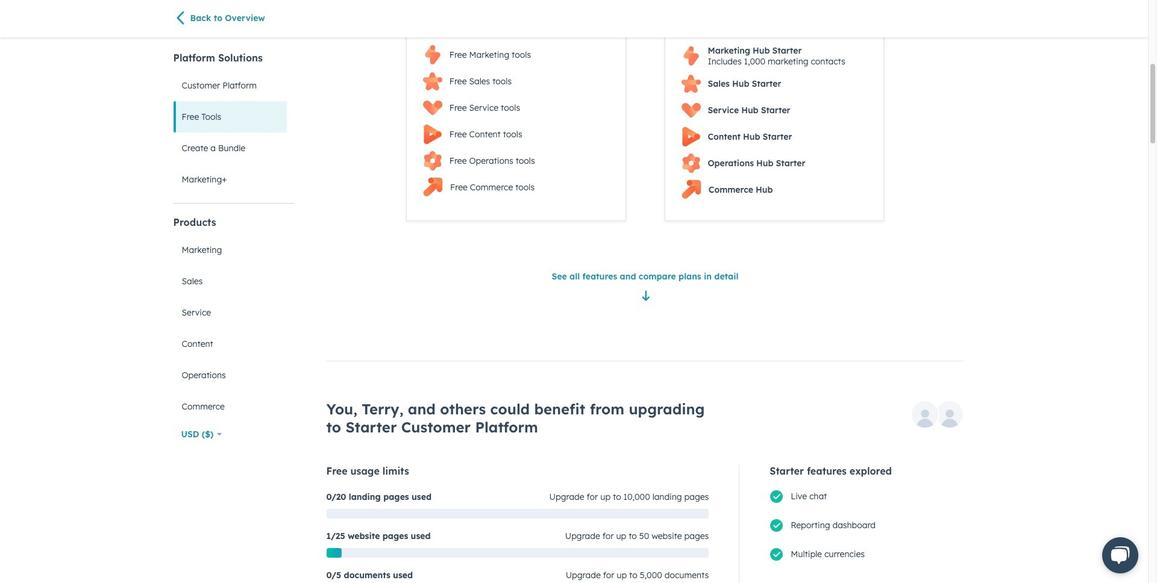 Task type: vqa. For each thing, say whether or not it's contained in the screenshot.
third press to sort. "element" from right
no



Task type: locate. For each thing, give the bounding box(es) containing it.
products element
[[173, 216, 294, 423]]

progress bar
[[327, 549, 342, 558]]

platform solutions element
[[173, 51, 294, 195]]



